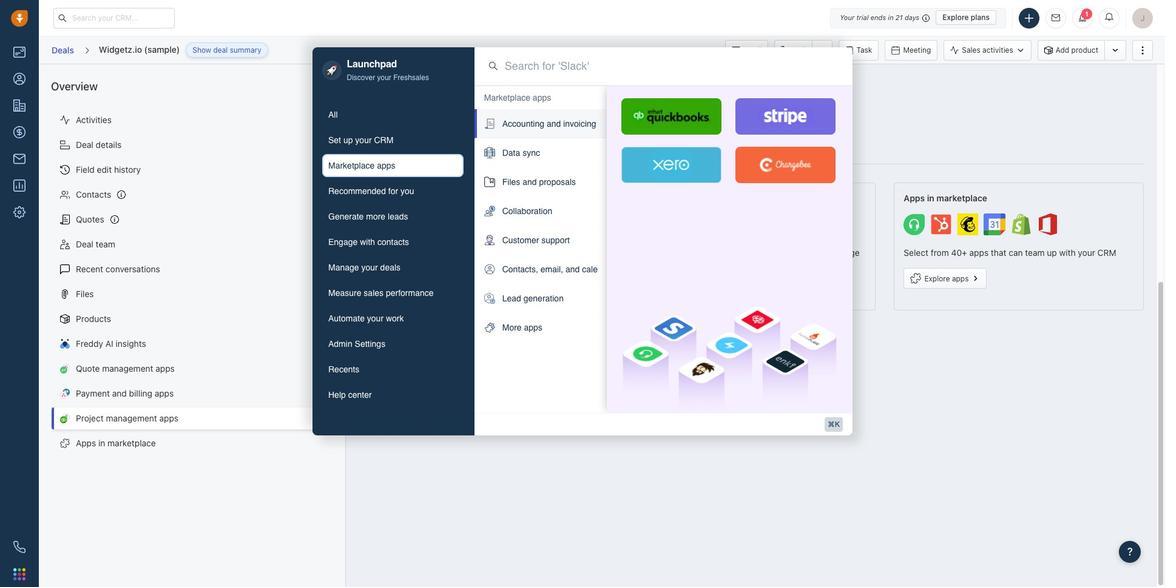 Task type: locate. For each thing, give the bounding box(es) containing it.
management
[[397, 76, 462, 89], [395, 193, 449, 203], [102, 364, 153, 374], [106, 414, 157, 424]]

create inside create quotes and proposals based on the deals in your crm
[[368, 248, 394, 258]]

and left billing at the left bottom of page
[[112, 389, 127, 399]]

marketplace apps inside list of options list box
[[484, 93, 551, 103]]

call button
[[775, 40, 812, 60]]

quote management apps up payment and billing apps
[[76, 364, 175, 374]]

0 vertical spatial crm
[[374, 136, 394, 145]]

up inside button
[[344, 136, 353, 145]]

files down recent
[[76, 289, 94, 299]]

in inside create quotes and proposals based on the deals in your crm
[[560, 248, 567, 258]]

1 vertical spatial marketplace
[[108, 439, 156, 449]]

insights
[[116, 339, 146, 349]]

and right quotes
[[426, 248, 440, 258]]

0 horizontal spatial apps in marketplace
[[76, 439, 156, 449]]

deal
[[76, 140, 93, 150], [76, 239, 93, 250]]

explore down 'from'
[[925, 274, 950, 283]]

explore inside button
[[925, 274, 950, 283]]

proposals down sync
[[539, 177, 576, 187]]

your inside launchpad discover your freshsales
[[377, 74, 391, 82]]

quote down freddy
[[76, 364, 100, 374]]

automate your work button
[[322, 307, 464, 330]]

generation
[[524, 294, 564, 304]]

1 horizontal spatial quote management apps
[[368, 193, 471, 203]]

1 vertical spatial deals
[[380, 263, 401, 273]]

0 vertical spatial up
[[344, 136, 353, 145]]

and inside create invoices, share them with customers, and manage payments
[[812, 248, 826, 258]]

menu
[[607, 86, 853, 413]]

files
[[502, 177, 520, 187], [76, 289, 94, 299]]

tab list
[[322, 103, 464, 407]]

1 horizontal spatial create
[[636, 248, 662, 258]]

with right them
[[747, 248, 764, 258]]

1 horizontal spatial files
[[502, 177, 520, 187]]

and
[[547, 119, 561, 129], [523, 177, 537, 187], [426, 248, 440, 258], [812, 248, 826, 258], [566, 265, 580, 274], [112, 389, 127, 399]]

customer support
[[502, 236, 570, 245]]

management up the leads
[[395, 193, 449, 203]]

up right set
[[344, 136, 353, 145]]

0 vertical spatial quote management apps
[[368, 193, 471, 203]]

1 horizontal spatial apps in marketplace
[[904, 193, 988, 203]]

help center
[[328, 391, 372, 400]]

recents button
[[322, 358, 464, 381]]

create up the payments
[[636, 248, 662, 258]]

deals down support
[[537, 248, 558, 258]]

and left manage
[[812, 248, 826, 258]]

1 horizontal spatial proposals
[[539, 177, 576, 187]]

proposals
[[539, 177, 576, 187], [443, 248, 481, 258]]

recommended
[[328, 187, 386, 196]]

0 vertical spatial deal
[[76, 140, 93, 150]]

0 horizontal spatial create
[[368, 248, 394, 258]]

1 horizontal spatial deals
[[537, 248, 558, 258]]

customers,
[[766, 248, 810, 258]]

plans
[[971, 13, 990, 22]]

project management apps up all button
[[358, 76, 489, 89]]

payments
[[636, 260, 674, 270]]

files inside list of options list box
[[502, 177, 520, 187]]

marketplace down payment and billing apps
[[108, 439, 156, 449]]

1 vertical spatial quote
[[76, 364, 100, 374]]

engage
[[328, 238, 358, 247]]

tab list containing all
[[322, 103, 464, 407]]

1 deal from the top
[[76, 140, 93, 150]]

lead generation
[[502, 294, 564, 304]]

freddy ai insights
[[76, 339, 146, 349]]

files and proposals
[[502, 177, 576, 187]]

more apps
[[502, 323, 543, 333]]

0 vertical spatial deals
[[537, 248, 558, 258]]

deals up view apps
[[380, 263, 401, 273]]

1 horizontal spatial marketplace
[[937, 193, 988, 203]]

project down 'payment'
[[76, 414, 104, 424]]

apps in marketplace up 'from'
[[904, 193, 988, 203]]

contacts,
[[502, 265, 538, 274]]

your
[[377, 74, 391, 82], [355, 136, 372, 145], [569, 248, 586, 258], [1078, 248, 1096, 258], [361, 263, 378, 273], [367, 314, 384, 324]]

0 vertical spatial project management apps
[[358, 76, 489, 89]]

0 vertical spatial apps
[[904, 193, 925, 203]]

generate more leads button
[[322, 205, 464, 228]]

management down payment and billing apps
[[106, 414, 157, 424]]

quotes
[[396, 248, 423, 258]]

files for files and proposals
[[502, 177, 520, 187]]

explore left plans at the top
[[943, 13, 969, 22]]

apps in marketplace
[[904, 193, 988, 203], [76, 439, 156, 449]]

0 horizontal spatial apps
[[76, 439, 96, 449]]

1 horizontal spatial with
[[747, 248, 764, 258]]

0 horizontal spatial deals
[[380, 263, 401, 273]]

crm inside button
[[374, 136, 394, 145]]

with right engage
[[360, 238, 375, 247]]

marketplace inside list of options list box
[[484, 93, 531, 103]]

apps down 'payment'
[[76, 439, 96, 449]]

ai
[[106, 339, 113, 349]]

team up recent conversations
[[96, 239, 115, 250]]

field edit history
[[76, 165, 141, 175]]

customer
[[502, 236, 539, 245]]

1 create from the left
[[368, 248, 394, 258]]

press-command-k-to-open-and-close element
[[825, 418, 843, 432]]

proposals left based
[[443, 248, 481, 258]]

0 horizontal spatial team
[[96, 239, 115, 250]]

1 horizontal spatial team
[[1026, 248, 1045, 258]]

0 vertical spatial quote
[[368, 193, 393, 203]]

manage
[[328, 263, 359, 273]]

apps up select
[[904, 193, 925, 203]]

in down support
[[560, 248, 567, 258]]

2 vertical spatial crm
[[368, 260, 387, 270]]

0 vertical spatial files
[[502, 177, 520, 187]]

explore apps button
[[904, 268, 987, 289]]

0 horizontal spatial up
[[344, 136, 353, 145]]

phone image
[[13, 542, 25, 554]]

crm inside create quotes and proposals based on the deals in your crm
[[368, 260, 387, 270]]

k
[[835, 420, 840, 429]]

recents
[[328, 365, 360, 375]]

your inside create quotes and proposals based on the deals in your crm
[[569, 248, 586, 258]]

1 vertical spatial crm
[[1098, 248, 1117, 258]]

freddy
[[76, 339, 103, 349]]

explore plans
[[943, 13, 990, 22]]

apps
[[904, 193, 925, 203], [76, 439, 96, 449]]

products
[[76, 314, 111, 324]]

quote up more
[[368, 193, 393, 203]]

management up all button
[[397, 76, 462, 89]]

2 create from the left
[[636, 248, 662, 258]]

add
[[1056, 45, 1070, 55]]

create for create invoices, share them with customers, and manage payments
[[636, 248, 662, 258]]

all button
[[322, 103, 464, 127]]

files for files
[[76, 289, 94, 299]]

in
[[888, 13, 894, 21], [927, 193, 935, 203], [560, 248, 567, 258], [98, 439, 105, 449]]

0 horizontal spatial files
[[76, 289, 94, 299]]

0 horizontal spatial with
[[360, 238, 375, 247]]

files down "data"
[[502, 177, 520, 187]]

team
[[96, 239, 115, 250], [1026, 248, 1045, 258]]

history
[[114, 165, 141, 175]]

deals inside create quotes and proposals based on the deals in your crm
[[537, 248, 558, 258]]

project management apps
[[358, 76, 489, 89], [76, 414, 179, 424]]

support
[[542, 236, 570, 245]]

deal details
[[76, 140, 122, 150]]

1 vertical spatial apps
[[76, 439, 96, 449]]

0 horizontal spatial marketplace
[[108, 439, 156, 449]]

widgetz.io (sample)
[[99, 44, 180, 55]]

email
[[744, 45, 762, 54]]

manage
[[829, 248, 860, 258]]

0 vertical spatial apps in marketplace
[[904, 193, 988, 203]]

0 vertical spatial explore
[[943, 13, 969, 22]]

sales activities button
[[944, 40, 1038, 60], [944, 40, 1032, 60]]

that
[[991, 248, 1007, 258]]

create down engage with contacts on the left top of page
[[368, 248, 394, 258]]

overview
[[51, 80, 98, 93]]

manage your deals
[[328, 263, 401, 273]]

project management apps down payment and billing apps
[[76, 414, 179, 424]]

engage with contacts
[[328, 238, 409, 247]]

admin
[[328, 340, 353, 349]]

apps inside tab list
[[377, 161, 396, 171]]

1 horizontal spatial project management apps
[[358, 76, 489, 89]]

2 deal from the top
[[76, 239, 93, 250]]

1 vertical spatial project management apps
[[76, 414, 179, 424]]

with inside button
[[360, 238, 375, 247]]

with right can
[[1060, 248, 1076, 258]]

recent
[[76, 264, 103, 275]]

marketplace inside button
[[328, 161, 375, 171]]

deal left details
[[76, 140, 93, 150]]

apps
[[465, 76, 489, 89], [533, 93, 551, 103], [533, 93, 551, 103], [377, 161, 396, 171], [451, 193, 471, 203], [970, 248, 989, 258], [952, 274, 969, 283], [393, 286, 410, 295], [524, 323, 543, 333], [156, 364, 175, 374], [155, 389, 174, 399], [159, 414, 179, 424]]

1 horizontal spatial up
[[1047, 248, 1057, 258]]

deals
[[537, 248, 558, 258], [380, 263, 401, 273]]

create inside create invoices, share them with customers, and manage payments
[[636, 248, 662, 258]]

marketplace apps heading
[[484, 92, 551, 104], [484, 92, 551, 104]]

1 link
[[1073, 8, 1093, 28]]

0 horizontal spatial quote management apps
[[76, 364, 175, 374]]

1 vertical spatial explore
[[925, 274, 950, 283]]

activities
[[983, 45, 1014, 55]]

team right can
[[1026, 248, 1045, 258]]

set
[[328, 136, 341, 145]]

1 vertical spatial apps in marketplace
[[76, 439, 156, 449]]

generate more leads
[[328, 212, 408, 222]]

0 horizontal spatial quote
[[76, 364, 100, 374]]

1 horizontal spatial project
[[358, 76, 394, 89]]

and right 'email,'
[[566, 265, 580, 274]]

for
[[388, 187, 398, 196]]

project down launchpad
[[358, 76, 394, 89]]

all
[[328, 110, 338, 120]]

1 horizontal spatial apps
[[904, 193, 925, 203]]

1 vertical spatial deal
[[76, 239, 93, 250]]

up right can
[[1047, 248, 1057, 258]]

help center button
[[322, 384, 464, 407]]

1 vertical spatial proposals
[[443, 248, 481, 258]]

mng settings image
[[322, 81, 330, 90]]

quote
[[368, 193, 393, 203], [76, 364, 100, 374]]

0 vertical spatial proposals
[[539, 177, 576, 187]]

0 horizontal spatial proposals
[[443, 248, 481, 258]]

deal team
[[76, 239, 115, 250]]

1 horizontal spatial quote
[[368, 193, 393, 203]]

apps in marketplace down payment and billing apps
[[76, 439, 156, 449]]

quote management apps up the leads
[[368, 193, 471, 203]]

explore for explore apps
[[925, 274, 950, 283]]

0 horizontal spatial project
[[76, 414, 104, 424]]

Search for 'Slack' field
[[505, 59, 838, 74]]

product
[[1072, 45, 1099, 55]]

1 vertical spatial files
[[76, 289, 94, 299]]

deal up recent
[[76, 239, 93, 250]]

marketplace up 40+
[[937, 193, 988, 203]]

can
[[1009, 248, 1023, 258]]

trial
[[857, 13, 869, 21]]

marketplace apps inside button
[[328, 161, 396, 171]]

deal for deal details
[[76, 140, 93, 150]]

up
[[344, 136, 353, 145], [1047, 248, 1057, 258]]

0 vertical spatial project
[[358, 76, 394, 89]]

invoices,
[[664, 248, 699, 258]]

project
[[358, 76, 394, 89], [76, 414, 104, 424]]



Task type: vqa. For each thing, say whether or not it's contained in the screenshot.
the bottom INTEGRATIONS
no



Task type: describe. For each thing, give the bounding box(es) containing it.
phone element
[[7, 535, 32, 560]]

admin settings button
[[322, 333, 464, 356]]

leads
[[388, 212, 408, 222]]

billing
[[129, 389, 152, 399]]

in up 'from'
[[927, 193, 935, 203]]

center
[[348, 391, 372, 400]]

list of options list box
[[475, 86, 615, 342]]

create quotes and proposals based on the deals in your crm
[[368, 248, 586, 270]]

⌘ k
[[828, 420, 840, 429]]

call
[[793, 45, 806, 54]]

set up your crm
[[328, 136, 394, 145]]

and inside create quotes and proposals based on the deals in your crm
[[426, 248, 440, 258]]

contacts
[[378, 238, 409, 247]]

summary
[[230, 45, 261, 55]]

add product
[[1056, 45, 1099, 55]]

marketplace apps heading inside list of options list box
[[484, 92, 551, 104]]

with inside create invoices, share them with customers, and manage payments
[[747, 248, 764, 258]]

management up payment and billing apps
[[102, 364, 153, 374]]

lead
[[502, 294, 521, 304]]

meeting
[[904, 45, 931, 54]]

activities
[[76, 115, 112, 125]]

field
[[76, 165, 95, 175]]

freshsales
[[393, 74, 429, 82]]

sales
[[364, 289, 384, 298]]

more
[[502, 323, 522, 333]]

deals inside button
[[380, 263, 401, 273]]

you
[[401, 187, 414, 196]]

your inside manage your deals button
[[361, 263, 378, 273]]

admin settings
[[328, 340, 386, 349]]

contacts
[[76, 190, 111, 200]]

recent conversations
[[76, 264, 160, 275]]

crm for select from 40+ apps that can team up with your crm
[[1098, 248, 1117, 258]]

Search your CRM... text field
[[53, 8, 175, 28]]

0 horizontal spatial project management apps
[[76, 414, 179, 424]]

⌘
[[828, 420, 835, 429]]

explore plans link
[[936, 10, 997, 25]]

recommended for you
[[328, 187, 414, 196]]

create for create quotes and proposals based on the deals in your crm
[[368, 248, 394, 258]]

1 vertical spatial quote management apps
[[76, 364, 175, 374]]

launchpad discover your freshsales
[[347, 59, 429, 82]]

asana
[[514, 116, 535, 125]]

details
[[96, 140, 122, 150]]

show deal summary
[[193, 45, 261, 55]]

accounting
[[502, 119, 545, 129]]

on
[[510, 248, 519, 258]]

21
[[896, 13, 903, 21]]

email button
[[726, 40, 769, 60]]

select from 40+ apps that can team up with your crm
[[904, 248, 1117, 258]]

help
[[328, 391, 346, 400]]

1 vertical spatial project
[[76, 414, 104, 424]]

them
[[725, 248, 745, 258]]

(sample)
[[144, 44, 180, 55]]

crm for create quotes and proposals based on the deals in your crm
[[368, 260, 387, 270]]

proposals inside create quotes and proposals based on the deals in your crm
[[443, 248, 481, 258]]

view apps
[[375, 286, 410, 295]]

performance
[[386, 289, 434, 298]]

engage with contacts button
[[322, 231, 464, 254]]

measure
[[328, 289, 361, 298]]

contacts, email, and calendar
[[502, 265, 615, 274]]

days
[[905, 13, 920, 21]]

task button
[[839, 40, 879, 60]]

and left the invoicing
[[547, 119, 561, 129]]

measure sales performance button
[[322, 282, 464, 305]]

manage your deals button
[[322, 256, 464, 279]]

sync
[[523, 148, 540, 158]]

view
[[375, 286, 391, 295]]

add product button
[[1038, 40, 1105, 60]]

invoicing
[[563, 119, 597, 129]]

2 horizontal spatial with
[[1060, 248, 1076, 258]]

proposals inside list of options list box
[[539, 177, 576, 187]]

your inside the set up your crm button
[[355, 136, 372, 145]]

and down sync
[[523, 177, 537, 187]]

launchpad
[[347, 59, 397, 70]]

automate
[[328, 314, 365, 324]]

based
[[483, 248, 507, 258]]

create invoices, share them with customers, and manage payments
[[636, 248, 860, 270]]

0 vertical spatial marketplace
[[937, 193, 988, 203]]

view apps button
[[368, 281, 428, 301]]

measure sales performance
[[328, 289, 434, 298]]

collaboration
[[502, 206, 553, 216]]

your inside the automate your work button
[[367, 314, 384, 324]]

email,
[[541, 265, 563, 274]]

conversations
[[106, 264, 160, 275]]

share
[[701, 248, 723, 258]]

in left 21 on the top right of page
[[888, 13, 894, 21]]

data sync
[[502, 148, 540, 158]]

explore for explore plans
[[943, 13, 969, 22]]

settings
[[355, 340, 386, 349]]

40+
[[952, 248, 968, 258]]

data
[[502, 148, 520, 158]]

deal
[[213, 45, 228, 55]]

widgetz.io
[[99, 44, 142, 55]]

ends
[[871, 13, 886, 21]]

automate your work
[[328, 314, 404, 324]]

marketplace apps button
[[322, 154, 464, 178]]

generate
[[328, 212, 364, 222]]

quotes
[[76, 214, 104, 225]]

deal for deal team
[[76, 239, 93, 250]]

deals link
[[51, 41, 75, 60]]

in down 'payment'
[[98, 439, 105, 449]]

1 vertical spatial up
[[1047, 248, 1057, 258]]

payment
[[76, 389, 110, 399]]

calendar
[[582, 265, 615, 274]]

freshworks switcher image
[[13, 569, 25, 581]]



